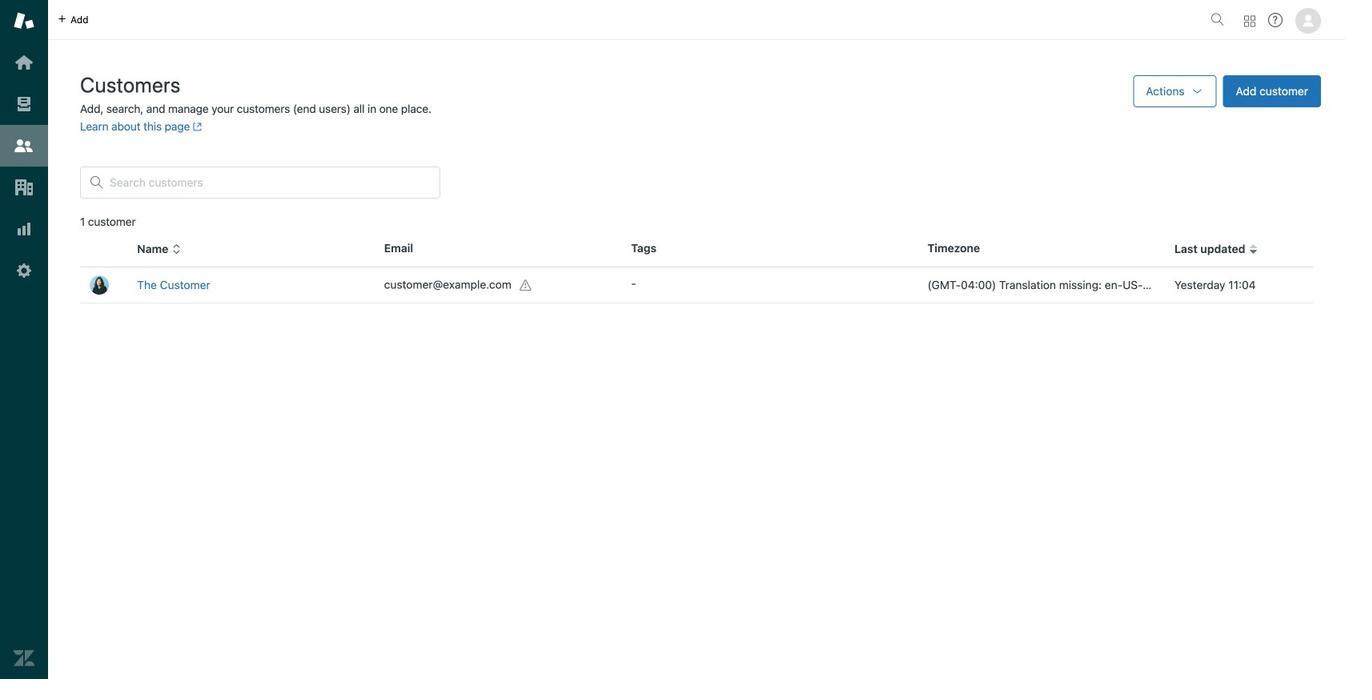 Task type: vqa. For each thing, say whether or not it's contained in the screenshot.
Get help icon
yes



Task type: locate. For each thing, give the bounding box(es) containing it.
views image
[[14, 94, 34, 115]]

customers image
[[14, 135, 34, 156]]

reporting image
[[14, 219, 34, 239]]

Search customers field
[[110, 175, 430, 190]]

get help image
[[1269, 13, 1283, 27]]

unverified email image
[[520, 279, 532, 292]]

zendesk products image
[[1245, 16, 1256, 27]]



Task type: describe. For each thing, give the bounding box(es) containing it.
admin image
[[14, 260, 34, 281]]

organizations image
[[14, 177, 34, 198]]

(opens in a new tab) image
[[190, 122, 202, 132]]

get started image
[[14, 52, 34, 73]]

zendesk support image
[[14, 10, 34, 31]]

main element
[[0, 0, 48, 679]]

zendesk image
[[14, 648, 34, 669]]



